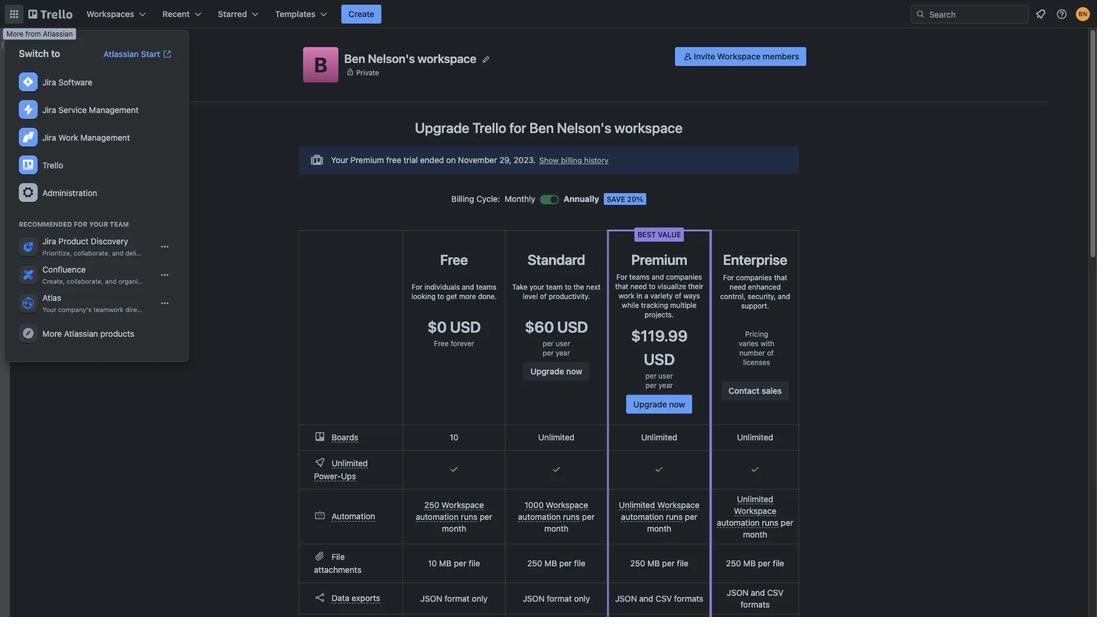 Task type: vqa. For each thing, say whether or not it's contained in the screenshot.


Task type: locate. For each thing, give the bounding box(es) containing it.
team
[[110, 221, 129, 228]]

upgrade now button
[[524, 362, 590, 381], [627, 395, 693, 414]]

0 vertical spatial 10
[[450, 432, 459, 442]]

1 horizontal spatial unlimited workspace automation runs
[[717, 494, 779, 527]]

0 horizontal spatial your
[[147, 278, 160, 285]]

for up control,
[[723, 273, 734, 281]]

starred
[[218, 9, 247, 19]]

your up level
[[530, 283, 544, 291]]

more for more from atlassian
[[6, 30, 23, 38]]

more inside tooltip
[[6, 30, 23, 38]]

and inside 'jira product discovery prioritize, collaborate, and deliver new ideas'
[[112, 249, 124, 257]]

next
[[586, 283, 601, 291]]

of right level
[[540, 292, 547, 300]]

year down productivity.
[[556, 349, 570, 357]]

2 jira from the top
[[42, 105, 56, 115]]

companies inside enterprise for companies that need enhanced control, security, and support.
[[736, 273, 772, 281]]

management for jira service management
[[89, 105, 139, 115]]

2 horizontal spatial month
[[647, 523, 672, 533]]

1 vertical spatial upgrade
[[531, 367, 564, 376]]

tracking
[[641, 301, 668, 309]]

companies up their
[[666, 273, 702, 281]]

1 vertical spatial nelson's
[[557, 120, 612, 136]]

from
[[25, 30, 41, 38]]

that up while
[[615, 282, 629, 291]]

collaborate, down 'confluence'
[[67, 278, 103, 285]]

1 horizontal spatial json and csv formats
[[727, 588, 784, 609]]

need
[[631, 282, 647, 291], [730, 283, 746, 291]]

upgrade up on
[[415, 120, 470, 136]]

0 vertical spatial work
[[162, 278, 177, 285]]

0 horizontal spatial user
[[556, 339, 570, 347]]

year inside the $60 usd per user per year
[[556, 349, 570, 357]]

free inside the $0 usd free forever
[[434, 339, 449, 347]]

enhanced
[[748, 283, 781, 291]]

json
[[727, 588, 749, 597], [421, 594, 442, 603], [523, 594, 545, 603], [615, 594, 637, 603]]

0 horizontal spatial need
[[631, 282, 647, 291]]

usd down $119.99
[[644, 350, 675, 368]]

1 horizontal spatial upgrade now
[[634, 399, 686, 409]]

atlas
[[42, 293, 61, 303]]

2 horizontal spatial per month
[[647, 512, 698, 533]]

companies
[[666, 273, 702, 281], [736, 273, 772, 281]]

2 horizontal spatial upgrade
[[634, 399, 667, 409]]

of up the multiple
[[675, 292, 682, 300]]

to down individuals
[[438, 292, 444, 300]]

sm image
[[682, 51, 694, 62]]

0 vertical spatial now
[[567, 367, 583, 376]]

year inside $119.99 usd per user per year
[[659, 381, 673, 389]]

mb
[[439, 558, 452, 568], [545, 558, 557, 568], [648, 558, 660, 568], [744, 558, 756, 568]]

your right the organize
[[147, 278, 160, 285]]

monthly
[[505, 194, 536, 204]]

for for enterprise
[[723, 273, 734, 281]]

to inside premium for teams and companies that need to visualize their work in a variety of ways while tracking multiple projects.
[[649, 282, 656, 291]]

1 vertical spatial that
[[615, 282, 629, 291]]

software
[[58, 77, 92, 87]]

0 vertical spatial upgrade now button
[[524, 362, 590, 381]]

usd down productivity.
[[557, 318, 588, 336]]

workspace inside invite workspace members button
[[718, 52, 761, 61]]

confluence create, collaborate, and organize your work
[[42, 265, 177, 285]]

usd inside the $60 usd per user per year
[[557, 318, 588, 336]]

while
[[622, 301, 639, 309]]

3 mb from the left
[[648, 558, 660, 568]]

premium up the visualize
[[632, 251, 688, 268]]

0 vertical spatial trello
[[473, 120, 507, 136]]

enterprise for companies that need enhanced control, security, and support.
[[720, 251, 791, 310]]

atlassian down company's
[[64, 329, 98, 338]]

runs inside 1000 workspace automation runs
[[563, 512, 580, 521]]

with
[[761, 339, 775, 347]]

1 jira from the top
[[42, 77, 56, 87]]

atlas your company's teamwork directory
[[42, 293, 153, 314]]

atlassian inside tooltip
[[43, 30, 73, 38]]

for inside enterprise for companies that need enhanced control, security, and support.
[[723, 273, 734, 281]]

1 horizontal spatial workspace
[[615, 120, 683, 136]]

usd for $0
[[450, 318, 481, 336]]

1 horizontal spatial json format only
[[523, 594, 590, 603]]

upgrade now for $60 usd
[[531, 367, 583, 376]]

for up looking
[[412, 283, 423, 291]]

now down $119.99 usd per user per year
[[669, 399, 686, 409]]

jira left the software
[[42, 77, 56, 87]]

0 vertical spatial year
[[556, 349, 570, 357]]

of down with at the bottom right
[[767, 349, 774, 357]]

atlassian left 'start'
[[103, 49, 139, 59]]

user inside $119.99 usd per user per year
[[659, 372, 673, 380]]

4 jira from the top
[[42, 236, 56, 246]]

premium for teams and companies that need to visualize their work in a variety of ways while tracking multiple projects.
[[615, 251, 704, 319]]

for up product
[[74, 221, 87, 228]]

1 horizontal spatial user
[[659, 372, 673, 380]]

work inside confluence create, collaborate, and organize your work
[[162, 278, 177, 285]]

usd for $60
[[557, 318, 588, 336]]

0 horizontal spatial trello
[[42, 160, 63, 170]]

only
[[472, 594, 488, 603], [574, 594, 590, 603]]

0 horizontal spatial upgrade now button
[[524, 362, 590, 381]]

per month for unlimited workspace automation runs
[[647, 512, 698, 533]]

save 20%
[[607, 195, 644, 203]]

forever
[[451, 339, 474, 347]]

3 file from the left
[[677, 558, 689, 568]]

switch to… image
[[8, 8, 20, 20]]

0 horizontal spatial that
[[615, 282, 629, 291]]

that up enhanced at the right top of page
[[774, 273, 788, 281]]

1 horizontal spatial your
[[530, 283, 544, 291]]

now for $60 usd
[[567, 367, 583, 376]]

upgrade for $60 usd
[[531, 367, 564, 376]]

number
[[740, 349, 765, 357]]

year
[[556, 349, 570, 357], [659, 381, 673, 389]]

automation inside 1000 workspace automation runs
[[518, 512, 561, 521]]

$60
[[525, 318, 554, 336]]

invite workspace members
[[694, 52, 800, 61]]

0 horizontal spatial formats
[[674, 594, 704, 603]]

1 vertical spatial year
[[659, 381, 673, 389]]

month
[[442, 523, 466, 533], [544, 523, 569, 533], [647, 523, 672, 533]]

per month for 1000 workspace automation runs
[[544, 512, 595, 533]]

for
[[510, 120, 527, 136]]

organize
[[118, 278, 145, 285]]

free up individuals
[[440, 251, 468, 268]]

1 horizontal spatial month
[[544, 523, 569, 533]]

0 vertical spatial more
[[6, 30, 23, 38]]

1 horizontal spatial that
[[774, 273, 788, 281]]

jira software link
[[14, 68, 179, 96]]

2 vertical spatial upgrade
[[634, 399, 667, 409]]

1 horizontal spatial 10
[[450, 432, 459, 442]]

companies up enhanced at the right top of page
[[736, 273, 772, 281]]

0 notifications image
[[1034, 7, 1048, 21]]

upgrade now
[[531, 367, 583, 376], [634, 399, 686, 409]]

trello down work on the left top of page
[[42, 160, 63, 170]]

1 horizontal spatial now
[[669, 399, 686, 409]]

:
[[498, 194, 500, 204]]

that inside premium for teams and companies that need to visualize their work in a variety of ways while tracking multiple projects.
[[615, 282, 629, 291]]

now for $119.99 usd
[[669, 399, 686, 409]]

1 horizontal spatial of
[[675, 292, 682, 300]]

jira work management
[[42, 132, 130, 142]]

user inside the $60 usd per user per year
[[556, 339, 570, 347]]

0 horizontal spatial 250 mb per file
[[528, 558, 586, 568]]

3 per month from the left
[[647, 512, 698, 533]]

0 vertical spatial upgrade
[[415, 120, 470, 136]]

0 horizontal spatial companies
[[666, 273, 702, 281]]

month for 250
[[442, 523, 466, 533]]

0 horizontal spatial format
[[445, 594, 470, 603]]

2 month from the left
[[544, 523, 569, 533]]

0 vertical spatial nelson's
[[368, 51, 415, 65]]

0 vertical spatial atlassian
[[43, 30, 73, 38]]

1 horizontal spatial nelson's
[[557, 120, 612, 136]]

now down the $60 usd per user per year
[[567, 367, 583, 376]]

10 mb per file
[[428, 558, 480, 568]]

2 horizontal spatial usd
[[644, 350, 675, 368]]

upgrade down $119.99 usd per user per year
[[634, 399, 667, 409]]

nelson's up "private"
[[368, 51, 415, 65]]

0 horizontal spatial usd
[[450, 318, 481, 336]]

and inside premium for teams and companies that need to visualize their work in a variety of ways while tracking multiple projects.
[[652, 273, 664, 281]]

csv
[[768, 588, 784, 597], [656, 594, 672, 603]]

0 horizontal spatial 10
[[428, 558, 437, 568]]

unlimited
[[539, 432, 575, 442], [641, 432, 678, 442], [737, 432, 774, 442], [332, 458, 368, 468], [737, 494, 774, 504], [619, 500, 655, 510]]

3 month from the left
[[647, 523, 672, 533]]

more left from
[[6, 30, 23, 38]]

workspace inside 250 workspace automation runs
[[442, 500, 484, 510]]

teams inside for individuals and teams looking to get more done.
[[476, 283, 497, 291]]

user
[[556, 339, 570, 347], [659, 372, 673, 380]]

need inside premium for teams and companies that need to visualize their work in a variety of ways while tracking multiple projects.
[[631, 282, 647, 291]]

workspaces
[[87, 9, 134, 19]]

0 horizontal spatial csv
[[656, 594, 672, 603]]

user down productivity.
[[556, 339, 570, 347]]

atlassian down back to home "image"
[[43, 30, 73, 38]]

more atlassian products
[[42, 329, 134, 338]]

1 horizontal spatial companies
[[736, 273, 772, 281]]

1 horizontal spatial per month
[[544, 512, 595, 533]]

year down $119.99
[[659, 381, 673, 389]]

1 horizontal spatial format
[[547, 594, 572, 603]]

1 horizontal spatial trello
[[473, 120, 507, 136]]

and inside for individuals and teams looking to get more done.
[[462, 283, 474, 291]]

0 horizontal spatial ben
[[344, 51, 365, 65]]

deliver
[[125, 249, 146, 257]]

1 vertical spatial more
[[42, 329, 62, 338]]

upgrade now button for $119.99 usd
[[627, 395, 693, 414]]

2 vertical spatial your
[[42, 306, 56, 314]]

1 vertical spatial user
[[659, 372, 673, 380]]

for
[[74, 221, 87, 228], [617, 273, 628, 281], [723, 273, 734, 281], [412, 283, 423, 291]]

1 vertical spatial collaborate,
[[67, 278, 103, 285]]

standard
[[528, 251, 585, 268]]

more from atlassian
[[6, 30, 73, 38]]

and inside enterprise for companies that need enhanced control, security, and support.
[[778, 292, 791, 300]]

your inside confluence create, collaborate, and organize your work
[[147, 278, 160, 285]]

ben up "private"
[[344, 51, 365, 65]]

to up variety
[[649, 282, 656, 291]]

0 vertical spatial upgrade now
[[531, 367, 583, 376]]

teams up "in"
[[630, 273, 650, 281]]

formats
[[674, 594, 704, 603], [741, 599, 770, 609]]

user down $119.99
[[659, 372, 673, 380]]

3 jira from the top
[[42, 132, 56, 142]]

0 vertical spatial workspace
[[418, 51, 477, 65]]

2 horizontal spatial 250 mb per file
[[726, 558, 785, 568]]

free down $0 on the left
[[434, 339, 449, 347]]

0 horizontal spatial json and csv formats
[[615, 594, 704, 603]]

nelson's
[[368, 51, 415, 65], [557, 120, 612, 136]]

upgrade down the $60 usd per user per year
[[531, 367, 564, 376]]

administration link
[[14, 179, 179, 207]]

members
[[763, 52, 800, 61]]

1 per month from the left
[[442, 512, 493, 533]]

recent
[[163, 9, 190, 19]]

0 horizontal spatial now
[[567, 367, 583, 376]]

teams
[[630, 273, 650, 281], [476, 283, 497, 291]]

upgrade now button down $119.99 usd per user per year
[[627, 395, 693, 414]]

work up while
[[619, 292, 635, 300]]

0 vertical spatial that
[[774, 273, 788, 281]]

2 horizontal spatial of
[[767, 349, 774, 357]]

0 horizontal spatial json format only
[[421, 594, 488, 603]]

jira software
[[42, 77, 92, 87]]

confluence options menu image
[[160, 270, 170, 280]]

recent button
[[155, 5, 209, 24]]

0 horizontal spatial unlimited workspace automation runs
[[619, 500, 700, 521]]

enterprise
[[723, 251, 788, 268]]

1 horizontal spatial year
[[659, 381, 673, 389]]

pricing
[[745, 330, 769, 338]]

for inside premium for teams and companies that need to visualize their work in a variety of ways while tracking multiple projects.
[[617, 273, 628, 281]]

ben right for
[[530, 120, 554, 136]]

premium left free
[[351, 155, 384, 165]]

workspace
[[418, 51, 477, 65], [615, 120, 683, 136]]

10
[[450, 432, 459, 442], [428, 558, 437, 568]]

management down jira service management link
[[80, 132, 130, 142]]

trello left for
[[473, 120, 507, 136]]

1 vertical spatial teams
[[476, 283, 497, 291]]

runs inside 250 workspace automation runs
[[461, 512, 478, 521]]

automation inside 250 workspace automation runs
[[416, 512, 459, 521]]

work up the atlas options menu image
[[162, 278, 177, 285]]

create button
[[342, 5, 382, 24]]

workspace inside 1000 workspace automation runs
[[546, 500, 588, 510]]

json format only
[[421, 594, 488, 603], [523, 594, 590, 603]]

need up "in"
[[631, 282, 647, 291]]

need up control,
[[730, 283, 746, 291]]

0 horizontal spatial per month
[[442, 512, 493, 533]]

atlassian start
[[103, 49, 160, 59]]

upgrade now button down the $60 usd per user per year
[[524, 362, 590, 381]]

1 horizontal spatial teams
[[630, 273, 650, 281]]

invite
[[694, 52, 715, 61]]

usd up the forever
[[450, 318, 481, 336]]

upgrade now down the $60 usd per user per year
[[531, 367, 583, 376]]

2 horizontal spatial your
[[331, 155, 348, 165]]

2 per month from the left
[[544, 512, 595, 533]]

1 vertical spatial upgrade now
[[634, 399, 686, 409]]

more down company's
[[42, 329, 62, 338]]

1 horizontal spatial your
[[89, 221, 108, 228]]

1 horizontal spatial usd
[[557, 318, 588, 336]]

0 horizontal spatial teams
[[476, 283, 497, 291]]

0 horizontal spatial premium
[[351, 155, 384, 165]]

jira left service
[[42, 105, 56, 115]]

to up productivity.
[[565, 283, 572, 291]]

billing cycle : monthly
[[452, 194, 536, 204]]

4 mb from the left
[[744, 558, 756, 568]]

jira inside 'jira product discovery prioritize, collaborate, and deliver new ideas'
[[42, 236, 56, 246]]

0 horizontal spatial your
[[42, 306, 56, 314]]

to inside the take your team to the next level of productivity.
[[565, 283, 572, 291]]

november
[[458, 155, 497, 165]]

0 horizontal spatial more
[[6, 30, 23, 38]]

that
[[774, 273, 788, 281], [615, 282, 629, 291]]

1 vertical spatial now
[[669, 399, 686, 409]]

your inside the take your team to the next level of productivity.
[[530, 283, 544, 291]]

automation
[[332, 511, 375, 521]]

usd
[[450, 318, 481, 336], [557, 318, 588, 336], [644, 350, 675, 368]]

user for $119.99
[[659, 372, 673, 380]]

0 vertical spatial teams
[[630, 273, 650, 281]]

1 vertical spatial ben
[[530, 120, 554, 136]]

for inside for individuals and teams looking to get more done.
[[412, 283, 423, 291]]

jira
[[42, 77, 56, 87], [42, 105, 56, 115], [42, 132, 56, 142], [42, 236, 56, 246]]

upgrade now for $119.99 usd
[[634, 399, 686, 409]]

unlimited power-ups
[[314, 458, 368, 481]]

month for unlimited
[[647, 523, 672, 533]]

ben nelson (bennelson96) image
[[1076, 7, 1090, 21]]

your up discovery
[[89, 221, 108, 228]]

your down the atlas
[[42, 306, 56, 314]]

usd inside the $0 usd free forever
[[450, 318, 481, 336]]

your left free
[[331, 155, 348, 165]]

3 250 mb per file from the left
[[726, 558, 785, 568]]

teams up 'done.'
[[476, 283, 497, 291]]

0 horizontal spatial work
[[162, 278, 177, 285]]

upgrade now down $119.99 usd per user per year
[[634, 399, 686, 409]]

licenses
[[743, 358, 771, 366]]

0 horizontal spatial upgrade
[[415, 120, 470, 136]]

0 horizontal spatial upgrade now
[[531, 367, 583, 376]]

1 horizontal spatial only
[[574, 594, 590, 603]]

jira up prioritize,
[[42, 236, 56, 246]]

1 month from the left
[[442, 523, 466, 533]]

usd inside $119.99 usd per user per year
[[644, 350, 675, 368]]

trello
[[473, 120, 507, 136], [42, 160, 63, 170]]

management down the jira software link
[[89, 105, 139, 115]]

templates button
[[268, 5, 334, 24]]

1 vertical spatial management
[[80, 132, 130, 142]]

1 horizontal spatial formats
[[741, 599, 770, 609]]

$60 usd per user per year
[[525, 318, 588, 357]]

jira left work on the left top of page
[[42, 132, 56, 142]]

1 vertical spatial free
[[434, 339, 449, 347]]

more for more atlassian products
[[42, 329, 62, 338]]

companies inside premium for teams and companies that need to visualize their work in a variety of ways while tracking multiple projects.
[[666, 273, 702, 281]]

b
[[314, 52, 328, 77]]

1 vertical spatial premium
[[632, 251, 688, 268]]

0 horizontal spatial month
[[442, 523, 466, 533]]

and
[[112, 249, 124, 257], [652, 273, 664, 281], [105, 278, 117, 285], [462, 283, 474, 291], [778, 292, 791, 300], [751, 588, 765, 597], [639, 594, 654, 603]]

atlas options menu image
[[160, 299, 170, 308]]

2 format from the left
[[547, 594, 572, 603]]

collaborate, down discovery
[[74, 249, 110, 257]]

1 horizontal spatial 250 mb per file
[[630, 558, 689, 568]]

year for $60
[[556, 349, 570, 357]]

nelson's up show billing history button
[[557, 120, 612, 136]]

per month for 250 workspace automation runs
[[442, 512, 493, 533]]

for up while
[[617, 273, 628, 281]]

collaborate, inside confluence create, collaborate, and organize your work
[[67, 278, 103, 285]]

1 vertical spatial work
[[619, 292, 635, 300]]

1 250 mb per file from the left
[[528, 558, 586, 568]]

ways
[[684, 292, 700, 300]]

json and csv formats
[[727, 588, 784, 609], [615, 594, 704, 603]]

0 horizontal spatial nelson's
[[368, 51, 415, 65]]



Task type: describe. For each thing, give the bounding box(es) containing it.
trial
[[404, 155, 418, 165]]

new
[[148, 249, 161, 257]]

user for $60
[[556, 339, 570, 347]]

0 horizontal spatial workspace
[[418, 51, 477, 65]]

take your team to the next level of productivity.
[[512, 283, 601, 300]]

1 format from the left
[[445, 594, 470, 603]]

month for 1000
[[544, 523, 569, 533]]

work inside premium for teams and companies that need to visualize their work in a variety of ways while tracking multiple projects.
[[619, 292, 635, 300]]

ben nelson's workspace
[[344, 51, 477, 65]]

2023.
[[514, 155, 536, 165]]

invite workspace members button
[[675, 47, 807, 66]]

for individuals and teams looking to get more done.
[[412, 283, 497, 300]]

1 vertical spatial trello
[[42, 160, 63, 170]]

varies
[[739, 339, 759, 347]]

on
[[446, 155, 456, 165]]

confluence
[[42, 265, 86, 274]]

pricing varies with number of licenses
[[739, 330, 775, 366]]

and inside confluence create, collaborate, and organize your work
[[105, 278, 117, 285]]

primary element
[[0, 0, 1098, 28]]

discovery
[[91, 236, 128, 246]]

starred button
[[211, 5, 266, 24]]

security,
[[748, 292, 776, 300]]

billing
[[561, 156, 582, 165]]

the
[[574, 283, 584, 291]]

0 vertical spatial ben
[[344, 51, 365, 65]]

250 inside 250 workspace automation runs
[[424, 500, 439, 510]]

get
[[446, 292, 457, 300]]

that inside enterprise for companies that need enhanced control, security, and support.
[[774, 273, 788, 281]]

back to home image
[[28, 5, 72, 24]]

premium inside premium for teams and companies that need to visualize their work in a variety of ways while tracking multiple projects.
[[632, 251, 688, 268]]

2 vertical spatial atlassian
[[64, 329, 98, 338]]

ups
[[341, 471, 356, 481]]

a
[[645, 292, 649, 300]]

contact sales
[[729, 386, 782, 396]]

annually
[[564, 194, 599, 204]]

0 vertical spatial free
[[440, 251, 468, 268]]

work
[[58, 132, 78, 142]]

2 250 mb per file from the left
[[630, 558, 689, 568]]

and inside json and csv formats
[[751, 588, 765, 597]]

show billing history button
[[539, 154, 609, 167]]

need inside enterprise for companies that need enhanced control, security, and support.
[[730, 283, 746, 291]]

4 file from the left
[[773, 558, 785, 568]]

1 vertical spatial workspace
[[615, 120, 683, 136]]

1 vertical spatial your
[[89, 221, 108, 228]]

individuals
[[425, 283, 460, 291]]

open information menu image
[[1056, 8, 1068, 20]]

formats inside json and csv formats
[[741, 599, 770, 609]]

management for jira work management
[[80, 132, 130, 142]]

service
[[58, 105, 87, 115]]

of inside the take your team to the next level of productivity.
[[540, 292, 547, 300]]

switch to
[[19, 48, 60, 59]]

trello link
[[14, 151, 179, 179]]

templates
[[275, 9, 316, 19]]

unlimited inside unlimited power-ups
[[332, 458, 368, 468]]

1 mb from the left
[[439, 558, 452, 568]]

ended
[[420, 155, 444, 165]]

usd for $119.99
[[644, 350, 675, 368]]

$119.99
[[631, 327, 688, 345]]

for for premium
[[617, 273, 628, 281]]

1 file from the left
[[469, 558, 480, 568]]

team
[[546, 283, 563, 291]]

file attachments
[[314, 552, 362, 574]]

to right switch
[[51, 48, 60, 59]]

your inside the "atlas your company's teamwork directory"
[[42, 306, 56, 314]]

2 json format only from the left
[[523, 594, 590, 603]]

Search field
[[926, 5, 1029, 23]]

jira for jira work management
[[42, 132, 56, 142]]

to inside for individuals and teams looking to get more done.
[[438, 292, 444, 300]]

jira product discovery prioritize, collaborate, and deliver new ideas
[[42, 236, 179, 257]]

1000
[[525, 500, 544, 510]]

looking
[[412, 292, 436, 300]]

of inside premium for teams and companies that need to visualize their work in a variety of ways while tracking multiple projects.
[[675, 292, 682, 300]]

data
[[332, 593, 350, 603]]

their
[[688, 282, 704, 291]]

more
[[459, 292, 476, 300]]

product
[[58, 236, 89, 246]]

year for $119.99
[[659, 381, 673, 389]]

your premium free trial ended on november 29, 2023. show billing history
[[331, 155, 609, 165]]

productivity.
[[549, 292, 590, 300]]

2 mb from the left
[[545, 558, 557, 568]]

collaborate, inside 'jira product discovery prioritize, collaborate, and deliver new ideas'
[[74, 249, 110, 257]]

control,
[[720, 292, 746, 300]]

jira product discovery options menu image
[[160, 242, 170, 251]]

1 vertical spatial atlassian
[[103, 49, 139, 59]]

250 workspace automation runs
[[416, 500, 484, 521]]

contact
[[729, 386, 760, 396]]

jira for jira software
[[42, 77, 56, 87]]

0 vertical spatial premium
[[351, 155, 384, 165]]

more from atlassian tooltip
[[3, 28, 76, 40]]

billing
[[452, 194, 474, 204]]

recommended for your team
[[19, 221, 129, 228]]

atlassian start link
[[96, 45, 179, 64]]

for for recommended
[[74, 221, 87, 228]]

$119.99 usd per user per year
[[631, 327, 688, 389]]

recommended
[[19, 221, 72, 228]]

1 horizontal spatial csv
[[768, 588, 784, 597]]

data exports
[[332, 593, 380, 603]]

upgrade now button for $60 usd
[[524, 362, 590, 381]]

support.
[[741, 301, 770, 310]]

create,
[[42, 278, 65, 285]]

$0 usd free forever
[[427, 318, 481, 347]]

search image
[[916, 9, 926, 19]]

jira for jira service management
[[42, 105, 56, 115]]

2 file from the left
[[574, 558, 586, 568]]

directory
[[125, 306, 153, 314]]

29,
[[500, 155, 512, 165]]

boards
[[332, 432, 358, 442]]

administration
[[42, 188, 97, 198]]

1 json format only from the left
[[421, 594, 488, 603]]

2 only from the left
[[574, 594, 590, 603]]

take
[[512, 283, 528, 291]]

switch
[[19, 48, 49, 59]]

of inside "pricing varies with number of licenses"
[[767, 349, 774, 357]]

attachments
[[314, 565, 362, 574]]

start
[[141, 49, 160, 59]]

$0
[[427, 318, 447, 336]]

b button
[[303, 47, 339, 82]]

1 only from the left
[[472, 594, 488, 603]]

jira service management link
[[14, 96, 179, 124]]

settings image
[[21, 185, 35, 200]]

10 for 10 mb per file
[[428, 558, 437, 568]]

teams inside premium for teams and companies that need to visualize their work in a variety of ways while tracking multiple projects.
[[630, 273, 650, 281]]

free
[[386, 155, 401, 165]]

10 for 10
[[450, 432, 459, 442]]

contact sales link
[[722, 382, 789, 400]]

show
[[539, 156, 559, 165]]

cycle
[[477, 194, 498, 204]]

upgrade trello for ben nelson's workspace
[[415, 120, 683, 136]]

projects.
[[645, 311, 674, 319]]

exports
[[352, 593, 380, 603]]

upgrade for $119.99 usd
[[634, 399, 667, 409]]

teamwork
[[93, 306, 124, 314]]

workspaces button
[[79, 5, 153, 24]]



